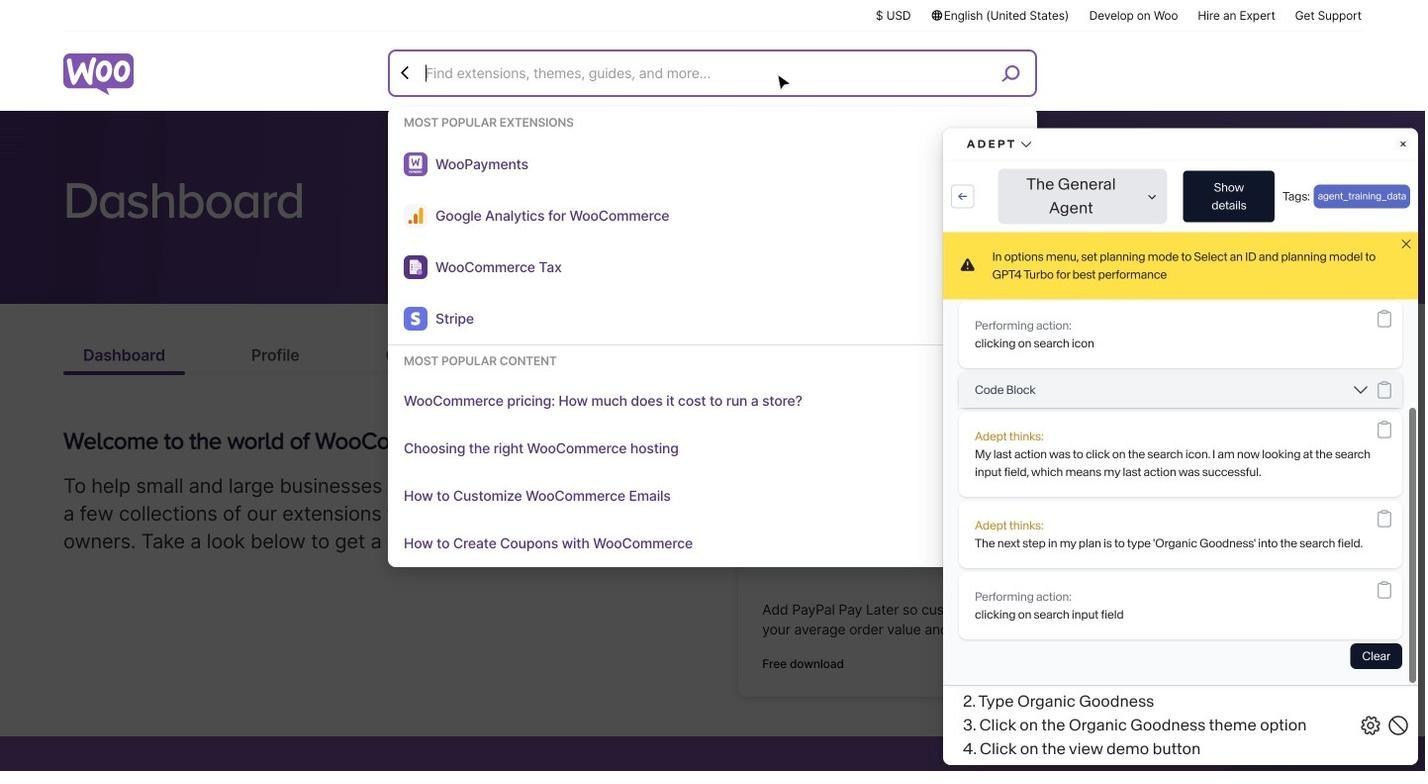 Task type: locate. For each thing, give the bounding box(es) containing it.
None search field
[[388, 50, 1038, 762]]

list box
[[388, 115, 1038, 762]]

group
[[388, 115, 1038, 449], [388, 456, 1038, 533], [388, 541, 1038, 635], [388, 643, 1038, 715]]

4 group from the top
[[388, 643, 1038, 715]]

3 group from the top
[[388, 541, 1038, 635]]



Task type: vqa. For each thing, say whether or not it's contained in the screenshot.
second group from the bottom
yes



Task type: describe. For each thing, give the bounding box(es) containing it.
1 group from the top
[[388, 115, 1038, 449]]

Find extensions, themes, guides, and more… search field
[[421, 52, 969, 94]]

close search image
[[396, 63, 416, 83]]

2 group from the top
[[388, 456, 1038, 533]]



